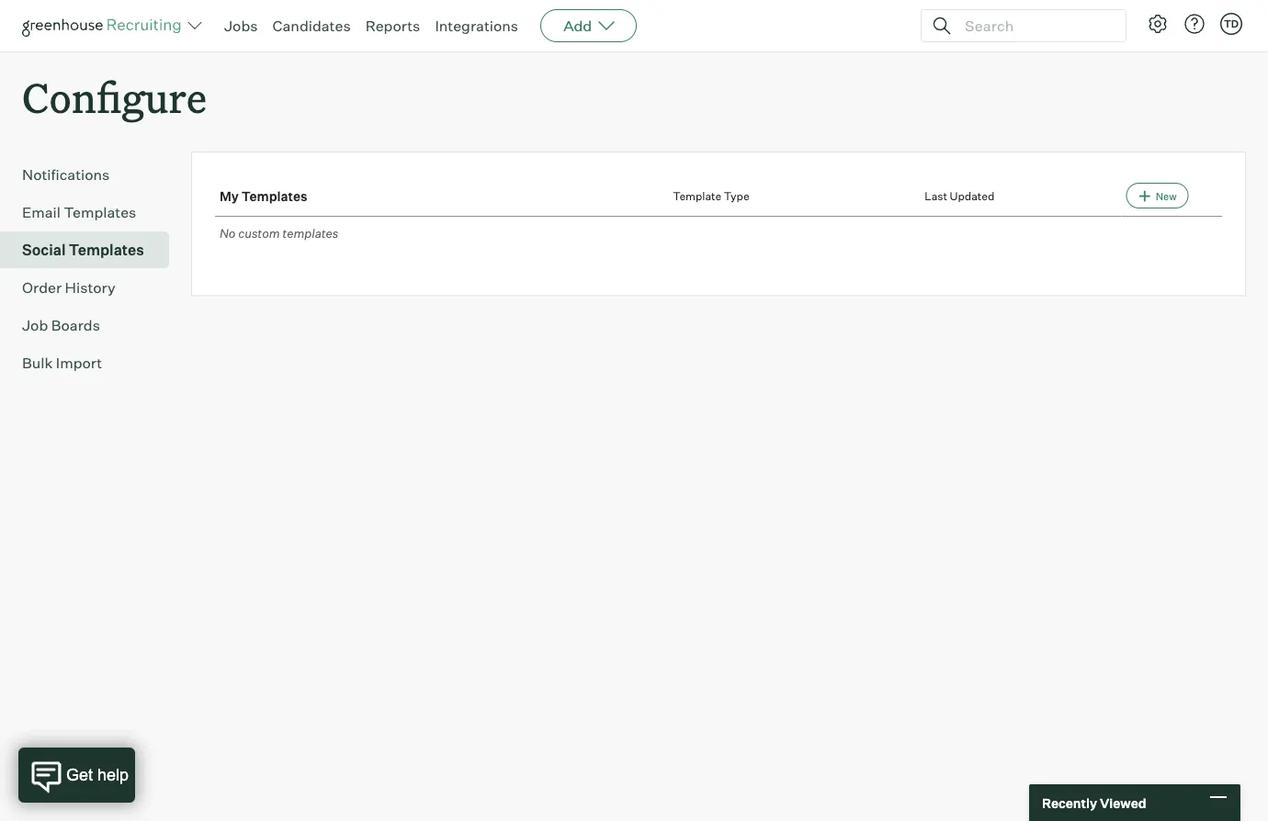 Task type: describe. For each thing, give the bounding box(es) containing it.
no custom templates
[[220, 226, 338, 240]]

recently viewed
[[1042, 795, 1146, 811]]

job
[[22, 316, 48, 335]]

td
[[1224, 17, 1239, 30]]

templates
[[282, 226, 338, 240]]

bulk
[[22, 354, 53, 372]]

history
[[65, 279, 116, 297]]

template type
[[673, 189, 750, 203]]

last updated
[[925, 189, 995, 203]]

jobs
[[224, 17, 258, 35]]

candidates
[[272, 17, 351, 35]]

email templates link
[[22, 201, 162, 223]]

Search text field
[[960, 12, 1109, 39]]

templates for my templates
[[242, 188, 307, 204]]

configure
[[22, 70, 207, 124]]

new
[[1156, 190, 1177, 202]]

add button
[[540, 9, 637, 42]]

boards
[[51, 316, 100, 335]]

order history
[[22, 279, 116, 297]]

job boards link
[[22, 314, 162, 337]]

social templates link
[[22, 239, 162, 261]]

templates for social templates
[[69, 241, 144, 259]]

greenhouse recruiting image
[[22, 15, 187, 37]]

my templates
[[220, 188, 307, 204]]

candidates link
[[272, 17, 351, 35]]

social templates
[[22, 241, 144, 259]]

email
[[22, 203, 61, 222]]

templates for email templates
[[64, 203, 136, 222]]

td button
[[1217, 9, 1246, 39]]

my
[[220, 188, 239, 204]]

new link
[[1126, 183, 1189, 209]]



Task type: vqa. For each thing, say whether or not it's contained in the screenshot.
Activity Report Report
no



Task type: locate. For each thing, give the bounding box(es) containing it.
jobs link
[[224, 17, 258, 35]]

no
[[220, 226, 236, 240]]

recently
[[1042, 795, 1097, 811]]

integrations
[[435, 17, 518, 35]]

bulk import link
[[22, 352, 162, 374]]

custom
[[238, 226, 280, 240]]

add
[[563, 17, 592, 35]]

viewed
[[1100, 795, 1146, 811]]

import
[[56, 354, 102, 372]]

templates
[[242, 188, 307, 204], [64, 203, 136, 222], [69, 241, 144, 259]]

job boards
[[22, 316, 100, 335]]

notifications link
[[22, 164, 162, 186]]

reports
[[365, 17, 420, 35]]

social
[[22, 241, 66, 259]]

reports link
[[365, 17, 420, 35]]

updated
[[950, 189, 995, 203]]

integrations link
[[435, 17, 518, 35]]

type
[[724, 189, 750, 203]]

order
[[22, 279, 62, 297]]

templates down email templates 'link'
[[69, 241, 144, 259]]

last
[[925, 189, 947, 203]]

notifications
[[22, 166, 110, 184]]

configure image
[[1147, 13, 1169, 35]]

templates up no custom templates
[[242, 188, 307, 204]]

templates up social templates link
[[64, 203, 136, 222]]

email templates
[[22, 203, 136, 222]]

order history link
[[22, 277, 162, 299]]

template
[[673, 189, 722, 203]]

td button
[[1220, 13, 1242, 35]]

templates inside 'link'
[[64, 203, 136, 222]]

bulk import
[[22, 354, 102, 372]]



